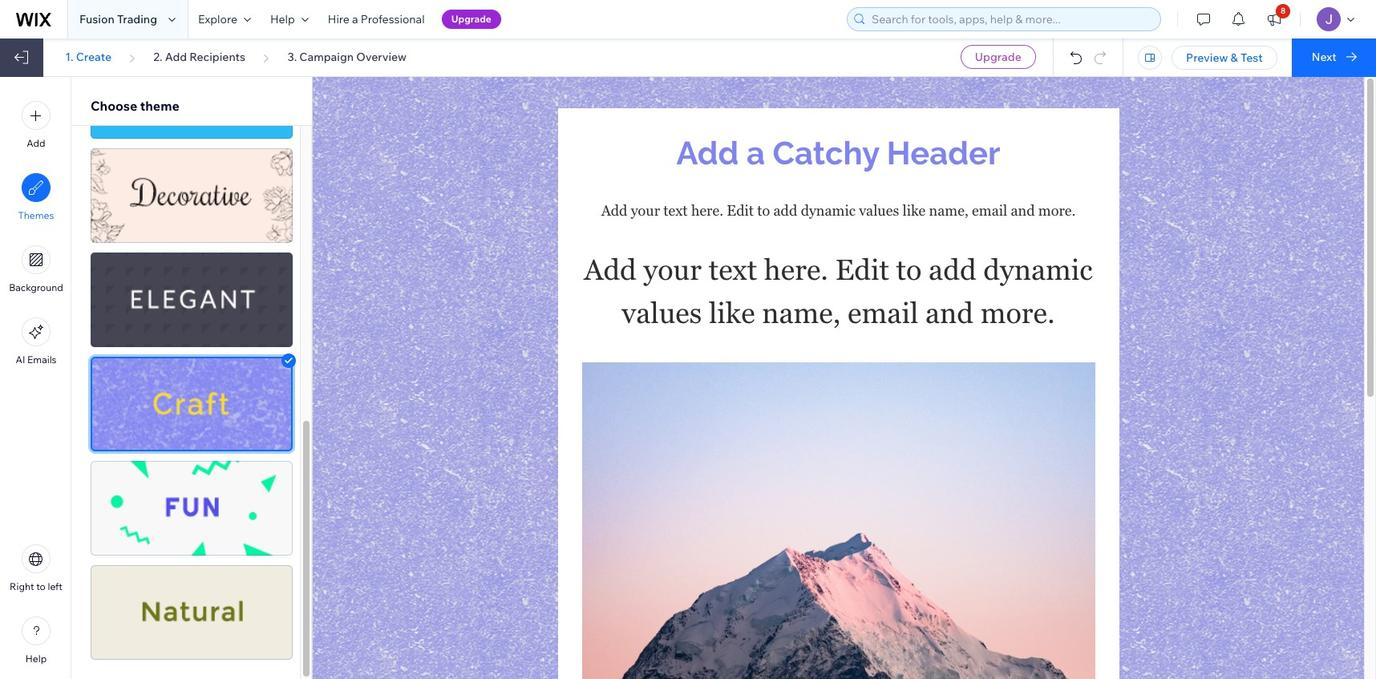 Task type: describe. For each thing, give the bounding box(es) containing it.
1 vertical spatial name,
[[762, 297, 841, 330]]

fusion trading
[[79, 12, 157, 26]]

themes button
[[18, 173, 54, 221]]

right
[[10, 581, 34, 593]]

left
[[48, 581, 62, 593]]

more. inside add your text here. edit to add dynamic values like name, email and more.
[[981, 297, 1055, 330]]

8 button
[[1257, 0, 1292, 39]]

2. add recipients
[[153, 50, 246, 64]]

1. create
[[65, 50, 112, 64]]

themes
[[18, 209, 54, 221]]

like inside add your text here. edit to add dynamic values like name, email and more.
[[709, 297, 755, 330]]

choose theme
[[91, 98, 180, 114]]

0 horizontal spatial upgrade
[[451, 13, 492, 25]]

catchy
[[773, 134, 879, 172]]

1 horizontal spatial text
[[709, 253, 757, 286]]

0 horizontal spatial text
[[664, 202, 688, 219]]

values inside add your text here. edit to add dynamic values like name, email and more.
[[622, 297, 702, 330]]

preview
[[1186, 51, 1228, 65]]

email inside add your text here. edit to add dynamic values like name, email and more.
[[848, 297, 919, 330]]

preview & test button
[[1172, 46, 1278, 70]]

and inside add your text here. edit to add dynamic values like name, email and more.
[[926, 297, 974, 330]]

preview & test
[[1186, 51, 1263, 65]]

0 horizontal spatial help
[[25, 653, 47, 665]]

0 vertical spatial upgrade button
[[442, 10, 501, 29]]

3.
[[287, 50, 297, 64]]

create
[[76, 50, 112, 64]]

8
[[1281, 6, 1286, 16]]

header
[[887, 134, 1001, 172]]

Search for tools, apps, help & more... field
[[867, 8, 1156, 30]]

add inside add your text here. edit to add dynamic values like name, email and more.
[[584, 253, 637, 286]]

1 horizontal spatial and
[[1011, 202, 1035, 219]]

ai
[[16, 354, 25, 366]]

hire a professional link
[[318, 0, 434, 39]]

1 vertical spatial upgrade button
[[961, 45, 1036, 69]]

add a catchy header
[[677, 134, 1001, 172]]

1.
[[65, 50, 73, 64]]

1 vertical spatial add your text here. edit to add dynamic values like name, email and more.
[[584, 253, 1100, 330]]

background button
[[9, 245, 63, 294]]

add button
[[22, 101, 51, 149]]

hire
[[328, 12, 350, 26]]

2. add recipients link
[[153, 50, 246, 64]]

0 vertical spatial your
[[631, 202, 660, 219]]

hire a professional
[[328, 12, 425, 26]]

0 vertical spatial add your text here. edit to add dynamic values like name, email and more.
[[601, 202, 1076, 219]]

campaign
[[299, 50, 354, 64]]

add inside button
[[27, 137, 45, 149]]

choose
[[91, 98, 137, 114]]

1 vertical spatial add
[[929, 253, 977, 286]]



Task type: locate. For each thing, give the bounding box(es) containing it.
1 horizontal spatial help
[[270, 12, 295, 26]]

edit inside add your text here. edit to add dynamic values like name, email and more.
[[836, 253, 890, 286]]

recipients
[[190, 50, 246, 64]]

1 horizontal spatial edit
[[836, 253, 890, 286]]

1 vertical spatial text
[[709, 253, 757, 286]]

1 vertical spatial a
[[747, 134, 765, 172]]

1 vertical spatial here.
[[764, 253, 829, 286]]

upgrade button
[[442, 10, 501, 29], [961, 45, 1036, 69]]

1 vertical spatial and
[[926, 297, 974, 330]]

upgrade button down search for tools, apps, help & more... field
[[961, 45, 1036, 69]]

here.
[[691, 202, 724, 219], [764, 253, 829, 286]]

to
[[757, 202, 770, 219], [896, 253, 922, 286], [36, 581, 46, 593]]

1 vertical spatial more.
[[981, 297, 1055, 330]]

upgrade right professional
[[451, 13, 492, 25]]

1 horizontal spatial a
[[747, 134, 765, 172]]

ai emails button
[[16, 318, 57, 366]]

1 vertical spatial help
[[25, 653, 47, 665]]

1 vertical spatial values
[[622, 297, 702, 330]]

name,
[[929, 202, 969, 219], [762, 297, 841, 330]]

help button
[[261, 0, 318, 39], [22, 617, 51, 665]]

1 horizontal spatial like
[[903, 202, 926, 219]]

0 vertical spatial email
[[972, 202, 1008, 219]]

1 vertical spatial help button
[[22, 617, 51, 665]]

trading
[[117, 12, 157, 26]]

add your text here. edit to add dynamic values like name, email and more.
[[601, 202, 1076, 219], [584, 253, 1100, 330]]

1 horizontal spatial upgrade button
[[961, 45, 1036, 69]]

1 vertical spatial your
[[644, 253, 702, 286]]

1 vertical spatial to
[[896, 253, 922, 286]]

1 vertical spatial upgrade
[[975, 50, 1022, 64]]

a left catchy
[[747, 134, 765, 172]]

0 horizontal spatial here.
[[691, 202, 724, 219]]

0 horizontal spatial help button
[[22, 617, 51, 665]]

and
[[1011, 202, 1035, 219], [926, 297, 974, 330]]

0 vertical spatial help button
[[261, 0, 318, 39]]

0 horizontal spatial like
[[709, 297, 755, 330]]

ai emails
[[16, 354, 57, 366]]

2 horizontal spatial to
[[896, 253, 922, 286]]

1 horizontal spatial here.
[[764, 253, 829, 286]]

1 horizontal spatial to
[[757, 202, 770, 219]]

0 vertical spatial to
[[757, 202, 770, 219]]

1 horizontal spatial dynamic
[[984, 253, 1093, 286]]

1 horizontal spatial email
[[972, 202, 1008, 219]]

a for catchy
[[747, 134, 765, 172]]

next button
[[1292, 39, 1376, 77]]

0 horizontal spatial name,
[[762, 297, 841, 330]]

0 vertical spatial upgrade
[[451, 13, 492, 25]]

0 horizontal spatial and
[[926, 297, 974, 330]]

1 vertical spatial email
[[848, 297, 919, 330]]

help button up 3.
[[261, 0, 318, 39]]

1 horizontal spatial help button
[[261, 0, 318, 39]]

3. campaign overview
[[287, 50, 407, 64]]

values
[[859, 202, 899, 219], [622, 297, 702, 330]]

a
[[352, 12, 358, 26], [747, 134, 765, 172]]

0 horizontal spatial upgrade button
[[442, 10, 501, 29]]

0 vertical spatial edit
[[727, 202, 754, 219]]

add
[[165, 50, 187, 64], [677, 134, 739, 172], [27, 137, 45, 149], [601, 202, 628, 219], [584, 253, 637, 286]]

help
[[270, 12, 295, 26], [25, 653, 47, 665]]

0 vertical spatial name,
[[929, 202, 969, 219]]

1 vertical spatial dynamic
[[984, 253, 1093, 286]]

upgrade
[[451, 13, 492, 25], [975, 50, 1022, 64]]

0 vertical spatial values
[[859, 202, 899, 219]]

to inside button
[[36, 581, 46, 593]]

right to left button
[[10, 545, 62, 593]]

upgrade down search for tools, apps, help & more... field
[[975, 50, 1022, 64]]

more.
[[1039, 202, 1076, 219], [981, 297, 1055, 330]]

1 horizontal spatial name,
[[929, 202, 969, 219]]

3. campaign overview link
[[287, 50, 407, 64]]

right to left
[[10, 581, 62, 593]]

test
[[1241, 51, 1263, 65]]

emails
[[27, 354, 57, 366]]

background
[[9, 282, 63, 294]]

0 vertical spatial and
[[1011, 202, 1035, 219]]

1 vertical spatial like
[[709, 297, 755, 330]]

0 vertical spatial a
[[352, 12, 358, 26]]

1 vertical spatial edit
[[836, 253, 890, 286]]

0 horizontal spatial to
[[36, 581, 46, 593]]

0 horizontal spatial dynamic
[[801, 202, 856, 219]]

0 horizontal spatial email
[[848, 297, 919, 330]]

theme
[[140, 98, 180, 114]]

2.
[[153, 50, 163, 64]]

0 horizontal spatial a
[[352, 12, 358, 26]]

0 vertical spatial dynamic
[[801, 202, 856, 219]]

your inside add your text here. edit to add dynamic values like name, email and more.
[[644, 253, 702, 286]]

1 horizontal spatial values
[[859, 202, 899, 219]]

dynamic
[[801, 202, 856, 219], [984, 253, 1093, 286]]

a for professional
[[352, 12, 358, 26]]

add
[[774, 202, 798, 219], [929, 253, 977, 286]]

0 vertical spatial like
[[903, 202, 926, 219]]

your
[[631, 202, 660, 219], [644, 253, 702, 286]]

professional
[[361, 12, 425, 26]]

0 vertical spatial add
[[774, 202, 798, 219]]

help down right to left
[[25, 653, 47, 665]]

help button down right to left
[[22, 617, 51, 665]]

0 vertical spatial text
[[664, 202, 688, 219]]

overview
[[356, 50, 407, 64]]

1 horizontal spatial add
[[929, 253, 977, 286]]

0 vertical spatial here.
[[691, 202, 724, 219]]

fusion
[[79, 12, 115, 26]]

a right hire
[[352, 12, 358, 26]]

0 horizontal spatial values
[[622, 297, 702, 330]]

0 vertical spatial more.
[[1039, 202, 1076, 219]]

0 horizontal spatial edit
[[727, 202, 754, 219]]

next
[[1312, 50, 1337, 64]]

email
[[972, 202, 1008, 219], [848, 297, 919, 330]]

&
[[1231, 51, 1238, 65]]

0 horizontal spatial add
[[774, 202, 798, 219]]

2 vertical spatial to
[[36, 581, 46, 593]]

upgrade button right professional
[[442, 10, 501, 29]]

edit
[[727, 202, 754, 219], [836, 253, 890, 286]]

0 vertical spatial help
[[270, 12, 295, 26]]

help up 3.
[[270, 12, 295, 26]]

1. create link
[[65, 50, 112, 64]]

1 horizontal spatial upgrade
[[975, 50, 1022, 64]]

explore
[[198, 12, 237, 26]]

like
[[903, 202, 926, 219], [709, 297, 755, 330]]

text
[[664, 202, 688, 219], [709, 253, 757, 286]]



Task type: vqa. For each thing, say whether or not it's contained in the screenshot.
Emails
yes



